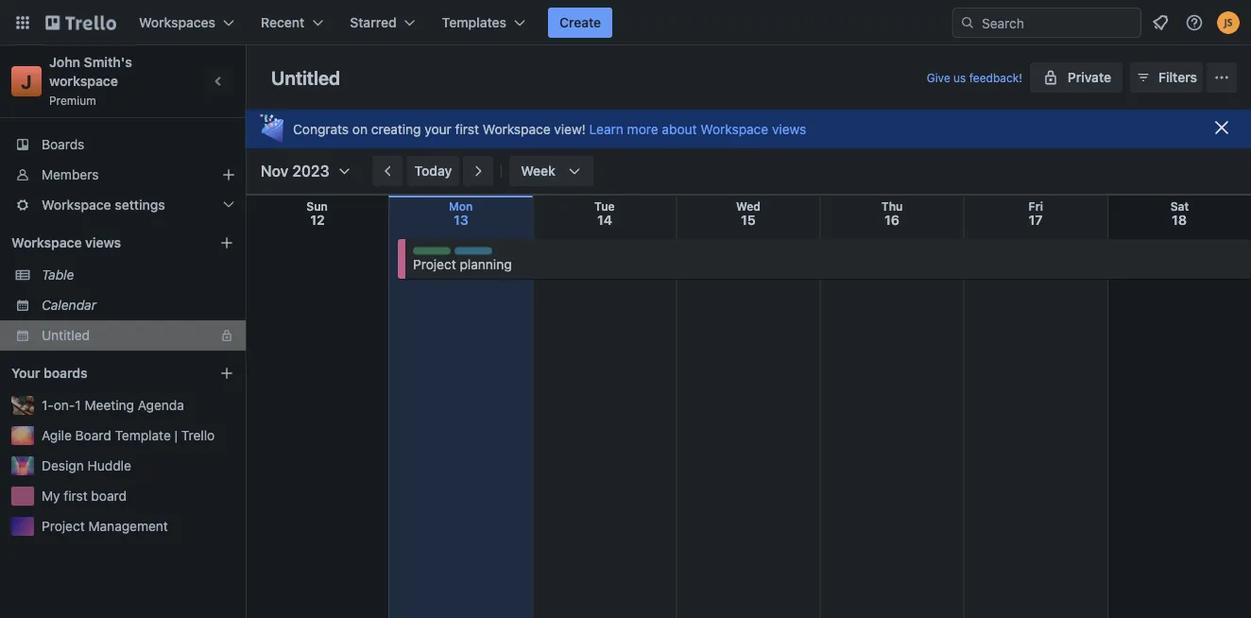 Task type: describe. For each thing, give the bounding box(es) containing it.
on
[[352, 121, 368, 137]]

calendar
[[42, 297, 96, 313]]

13
[[454, 212, 469, 228]]

your
[[425, 121, 452, 137]]

huddle
[[87, 458, 131, 474]]

1-
[[42, 397, 54, 413]]

0 horizontal spatial untitled
[[42, 328, 90, 343]]

project for project planning
[[413, 256, 456, 272]]

trello
[[181, 428, 215, 443]]

smith's
[[84, 54, 132, 70]]

1-on-1 meeting agenda link
[[42, 396, 234, 415]]

members link
[[0, 160, 246, 190]]

today button
[[407, 156, 460, 186]]

project management link
[[42, 517, 234, 536]]

today
[[415, 163, 452, 179]]

recent
[[261, 15, 305, 30]]

|
[[174, 428, 178, 443]]

nov 2023 button
[[253, 156, 352, 186]]

project for project management
[[42, 518, 85, 534]]

1 vertical spatial views
[[85, 235, 121, 250]]

add board image
[[219, 366, 234, 381]]

project management
[[42, 518, 168, 534]]

settings
[[115, 197, 165, 213]]

john smith (johnsmith38824343) image
[[1217, 11, 1240, 34]]

color: sky, title: "project" element
[[455, 247, 494, 262]]

design
[[42, 458, 84, 474]]

14
[[597, 212, 612, 228]]

1
[[75, 397, 81, 413]]

thu
[[882, 200, 903, 213]]

workspace settings button
[[0, 190, 246, 220]]

untitled link
[[42, 326, 208, 345]]

learn
[[590, 121, 624, 137]]

workspaces button
[[128, 8, 246, 38]]

12
[[310, 212, 325, 228]]

congrats
[[293, 121, 349, 137]]

templates button
[[431, 8, 537, 38]]

tue
[[595, 200, 615, 213]]

18
[[1172, 212, 1187, 228]]

john
[[49, 54, 80, 70]]

nov
[[261, 162, 289, 180]]

my
[[42, 488, 60, 504]]

17
[[1029, 212, 1043, 228]]

give us feedback!
[[927, 71, 1023, 84]]

meeting
[[85, 397, 134, 413]]

agile board template | trello
[[42, 428, 215, 443]]

design huddle
[[42, 458, 131, 474]]

about
[[662, 121, 697, 137]]

1-on-1 meeting agenda
[[42, 397, 184, 413]]

create button
[[548, 8, 613, 38]]

mon
[[449, 200, 473, 213]]

view!
[[554, 121, 586, 137]]

filters button
[[1131, 62, 1203, 93]]

my first board
[[42, 488, 127, 504]]

members
[[42, 167, 99, 182]]

on-
[[54, 397, 75, 413]]

2023
[[292, 162, 329, 180]]

fri
[[1029, 200, 1043, 213]]

sun
[[306, 200, 328, 213]]

learn more about workspace views link
[[590, 118, 807, 140]]

workspace inside popup button
[[42, 197, 111, 213]]

feedback!
[[970, 71, 1023, 84]]

1 horizontal spatial views
[[772, 121, 807, 137]]

workspace
[[49, 73, 118, 89]]

boards
[[44, 365, 88, 381]]

planning
[[460, 256, 512, 272]]

workspace settings
[[42, 197, 165, 213]]

agile
[[42, 428, 72, 443]]

j
[[21, 70, 32, 92]]

agile board template | trello link
[[42, 426, 234, 445]]

workspace right about
[[701, 121, 769, 137]]

untitled inside text box
[[271, 66, 340, 88]]

week button
[[510, 156, 593, 186]]

workspace navigation collapse icon image
[[206, 68, 233, 95]]

give
[[927, 71, 951, 84]]

my first board link
[[42, 487, 234, 506]]

week
[[521, 163, 556, 179]]



Task type: locate. For each thing, give the bounding box(es) containing it.
0 vertical spatial untitled
[[271, 66, 340, 88]]

0 horizontal spatial views
[[85, 235, 121, 250]]

16
[[885, 212, 900, 228]]

john smith's workspace link
[[49, 54, 136, 89]]

your boards with 5 items element
[[11, 362, 191, 385]]

create
[[560, 15, 601, 30]]

management
[[88, 518, 168, 534]]

1 horizontal spatial first
[[455, 121, 479, 137]]

calendar link
[[42, 296, 234, 315]]

first right my at the left bottom of the page
[[64, 488, 88, 504]]

0 horizontal spatial first
[[64, 488, 88, 504]]

agenda
[[138, 397, 184, 413]]

project
[[455, 248, 494, 262], [413, 256, 456, 272], [42, 518, 85, 534]]

workspaces
[[139, 15, 216, 30]]

your boards
[[11, 365, 88, 381]]

starred
[[350, 15, 397, 30]]

Untitled text field
[[260, 60, 352, 95]]

filters
[[1159, 69, 1198, 85]]

views
[[772, 121, 807, 137], [85, 235, 121, 250]]

congrats on creating your first workspace view! learn more about workspace views
[[293, 121, 807, 137]]

0 notifications image
[[1149, 11, 1172, 34]]

workspace
[[483, 121, 551, 137], [701, 121, 769, 137], [42, 197, 111, 213], [11, 235, 82, 250]]

workspace down members
[[42, 197, 111, 213]]

boards
[[42, 137, 84, 152]]

template
[[115, 428, 171, 443]]

first
[[455, 121, 479, 137], [64, 488, 88, 504]]

project down my at the left bottom of the page
[[42, 518, 85, 534]]

project down color: green, title: none image
[[413, 256, 456, 272]]

john smith's workspace premium
[[49, 54, 136, 107]]

untitled down 'calendar'
[[42, 328, 90, 343]]

untitled
[[271, 66, 340, 88], [42, 328, 90, 343]]

workspace up the week
[[483, 121, 551, 137]]

open information menu image
[[1185, 13, 1204, 32]]

1 vertical spatial first
[[64, 488, 88, 504]]

us
[[954, 71, 966, 84]]

project down '13'
[[455, 248, 494, 262]]

workspace views
[[11, 235, 121, 250]]

1 horizontal spatial untitled
[[271, 66, 340, 88]]

1 vertical spatial untitled
[[42, 328, 90, 343]]

search image
[[960, 15, 975, 30]]

sat
[[1171, 200, 1189, 213]]

give us feedback! link
[[927, 71, 1023, 84]]

back to home image
[[45, 8, 116, 38]]

0 vertical spatial first
[[455, 121, 479, 137]]

workspace up table at left
[[11, 235, 82, 250]]

private
[[1068, 69, 1112, 85]]

nov 2023
[[261, 162, 329, 180]]

table
[[42, 267, 74, 283]]

color: green, title: none image
[[413, 247, 451, 255]]

project planning
[[413, 256, 512, 272]]

your
[[11, 365, 40, 381]]

create a view image
[[219, 235, 234, 250]]

design huddle link
[[42, 457, 234, 475]]

board
[[75, 428, 111, 443]]

starred button
[[339, 8, 427, 38]]

board
[[91, 488, 127, 504]]

premium
[[49, 94, 96, 107]]

project for color: sky, title: "project" element on the top left
[[455, 248, 494, 262]]

15
[[741, 212, 756, 228]]

private button
[[1030, 62, 1123, 93]]

untitled up the congrats
[[271, 66, 340, 88]]

recent button
[[250, 8, 335, 38]]

creating
[[371, 121, 421, 137]]

j link
[[11, 66, 42, 96]]

primary element
[[0, 0, 1251, 45]]

table link
[[42, 266, 234, 285]]

first inside my first board link
[[64, 488, 88, 504]]

Search field
[[975, 9, 1141, 37]]

0 vertical spatial views
[[772, 121, 807, 137]]

wed
[[736, 200, 761, 213]]

templates
[[442, 15, 507, 30]]

boards link
[[0, 129, 246, 160]]

first right your
[[455, 121, 479, 137]]

more
[[627, 121, 658, 137]]



Task type: vqa. For each thing, say whether or not it's contained in the screenshot.
Jeremy Miller image
no



